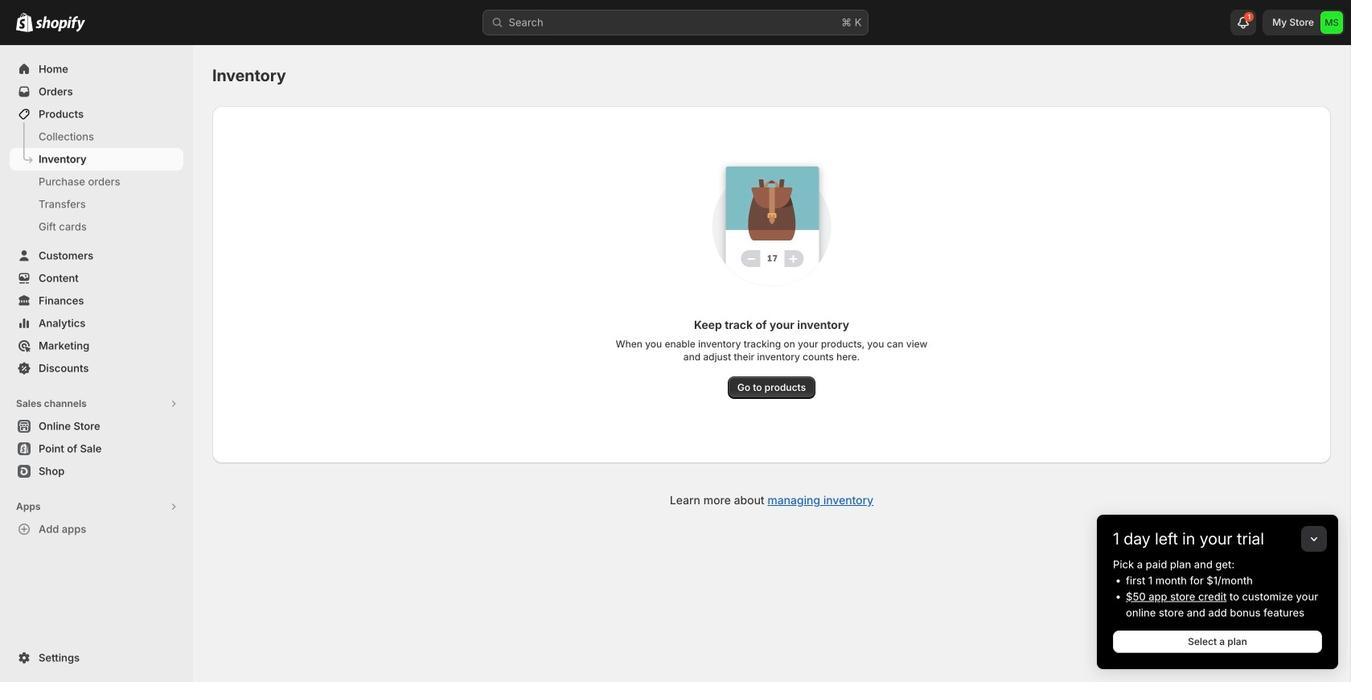 Task type: describe. For each thing, give the bounding box(es) containing it.
1 horizontal spatial shopify image
[[35, 16, 85, 32]]



Task type: locate. For each thing, give the bounding box(es) containing it.
0 horizontal spatial shopify image
[[16, 13, 33, 32]]

my store image
[[1321, 11, 1344, 34]]

shopify image
[[16, 13, 33, 32], [35, 16, 85, 32]]



Task type: vqa. For each thing, say whether or not it's contained in the screenshot.
the rightmost "Shopify" Image
yes



